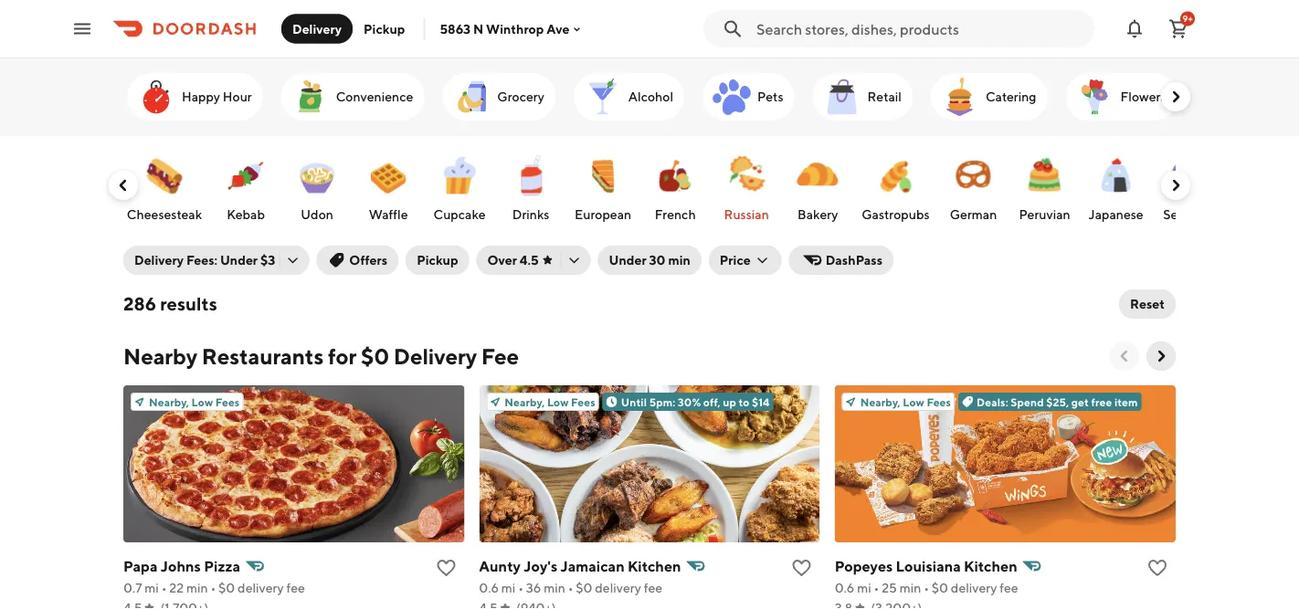 Task type: locate. For each thing, give the bounding box(es) containing it.
nearby, for aunty joy's jamaican kitchen
[[505, 396, 545, 408]]

2 $​0 from the left
[[576, 581, 593, 596]]

2 horizontal spatial fees
[[927, 396, 951, 408]]

low left until
[[547, 396, 569, 408]]

2 low from the left
[[547, 396, 569, 408]]

under left 30
[[609, 253, 647, 268]]

fees:
[[186, 253, 218, 268]]

$14
[[752, 396, 770, 408]]

grocery link
[[442, 73, 555, 121]]

• down popeyes louisiana kitchen
[[924, 581, 929, 596]]

retail image
[[820, 75, 864, 119]]

grocery
[[497, 89, 544, 104]]

0 vertical spatial delivery
[[292, 21, 342, 36]]

0 horizontal spatial under
[[220, 253, 258, 268]]

0 horizontal spatial fees
[[215, 396, 240, 408]]

0 horizontal spatial kitchen
[[628, 558, 681, 575]]

1 horizontal spatial delivery
[[292, 21, 342, 36]]

min for papa johns pizza
[[186, 581, 208, 596]]

30%
[[678, 396, 701, 408]]

item
[[1115, 396, 1138, 408]]

2 kitchen from the left
[[964, 558, 1018, 575]]

mi
[[145, 581, 159, 596], [501, 581, 516, 596], [857, 581, 871, 596]]

min right 30
[[668, 253, 691, 268]]

catering image
[[938, 75, 982, 119]]

0.6 for popeyes louisiana kitchen
[[835, 581, 855, 596]]

1 horizontal spatial previous button of carousel image
[[1116, 347, 1134, 365]]

delivery for delivery fees: under $3
[[134, 253, 184, 268]]

2 horizontal spatial delivery
[[951, 581, 997, 596]]

reset
[[1130, 296, 1165, 312]]

2 horizontal spatial low
[[903, 396, 925, 408]]

2 under from the left
[[609, 253, 647, 268]]

delivery for delivery
[[292, 21, 342, 36]]

off,
[[703, 396, 721, 408]]

2 horizontal spatial click to add this store to your saved list image
[[1147, 557, 1169, 579]]

0 horizontal spatial nearby, low fees
[[149, 396, 240, 408]]

spend
[[1011, 396, 1044, 408]]

delivery right $0
[[394, 343, 477, 369]]

previous button of carousel image up item
[[1116, 347, 1134, 365]]

2 horizontal spatial fee
[[1000, 581, 1018, 596]]

$​0 for kitchen
[[932, 581, 948, 596]]

0 horizontal spatial delivery
[[238, 581, 284, 596]]

0 horizontal spatial click to add this store to your saved list image
[[435, 557, 457, 579]]

4 • from the left
[[568, 581, 573, 596]]

fees left until
[[571, 396, 595, 408]]

0 vertical spatial pickup button
[[353, 14, 416, 43]]

$​0 for jamaican
[[576, 581, 593, 596]]

pickup right the delivery button
[[364, 21, 405, 36]]

pickup button up convenience
[[353, 14, 416, 43]]

1 horizontal spatial nearby, low fees
[[505, 396, 595, 408]]

aunty joy's jamaican kitchen
[[479, 558, 681, 575]]

1 horizontal spatial delivery
[[595, 581, 641, 596]]

mi down aunty
[[501, 581, 516, 596]]

convenience
[[336, 89, 413, 104]]

3 low from the left
[[903, 396, 925, 408]]

0.6 down the popeyes
[[835, 581, 855, 596]]

1 delivery from the left
[[238, 581, 284, 596]]

2 horizontal spatial nearby,
[[860, 396, 901, 408]]

kebab
[[227, 207, 265, 222]]

2 0.6 from the left
[[835, 581, 855, 596]]

restaurants
[[202, 343, 324, 369]]

pizza
[[204, 558, 240, 575]]

3 nearby, from the left
[[860, 396, 901, 408]]

• left 22
[[161, 581, 167, 596]]

1 nearby, low fees from the left
[[149, 396, 240, 408]]

nearby
[[123, 343, 197, 369]]

3 mi from the left
[[857, 581, 871, 596]]

$​0 down pizza
[[218, 581, 235, 596]]

0.6 down aunty
[[479, 581, 499, 596]]

fees down restaurants
[[215, 396, 240, 408]]

1 horizontal spatial low
[[547, 396, 569, 408]]

next button of carousel image up seafood
[[1167, 176, 1185, 195]]

flowers
[[1121, 89, 1166, 104]]

1 vertical spatial next button of carousel image
[[1167, 176, 1185, 195]]

min inside button
[[668, 253, 691, 268]]

2 click to add this store to your saved list image from the left
[[791, 557, 813, 579]]

european
[[575, 207, 632, 222]]

pickup down 'cupcake'
[[417, 253, 458, 268]]

2 fee from the left
[[644, 581, 662, 596]]

1 under from the left
[[220, 253, 258, 268]]

0 items, open order cart image
[[1168, 18, 1190, 40]]

low
[[191, 396, 213, 408], [547, 396, 569, 408], [903, 396, 925, 408]]

1 fee from the left
[[286, 581, 305, 596]]

low left deals: at the right bottom of page
[[903, 396, 925, 408]]

1 low from the left
[[191, 396, 213, 408]]

0 vertical spatial next button of carousel image
[[1167, 88, 1185, 106]]

2 horizontal spatial mi
[[857, 581, 871, 596]]

3 $​0 from the left
[[932, 581, 948, 596]]

0 horizontal spatial delivery
[[134, 253, 184, 268]]

nearby, low fees down the nearby
[[149, 396, 240, 408]]

mi for papa
[[145, 581, 159, 596]]

22
[[169, 581, 184, 596]]

next button of carousel image right flowers
[[1167, 88, 1185, 106]]

$​0 down louisiana
[[932, 581, 948, 596]]

delivery left fees:
[[134, 253, 184, 268]]

nearby, low fees
[[149, 396, 240, 408], [505, 396, 595, 408], [860, 396, 951, 408]]

0 horizontal spatial 0.6
[[479, 581, 499, 596]]

5863 n winthrop ave button
[[440, 21, 584, 36]]

for
[[328, 343, 357, 369]]

kitchen right louisiana
[[964, 558, 1018, 575]]

winthrop
[[486, 21, 544, 36]]

1 horizontal spatial $​0
[[576, 581, 593, 596]]

next button of carousel image down reset "button"
[[1152, 347, 1170, 365]]

under
[[220, 253, 258, 268], [609, 253, 647, 268]]

2 horizontal spatial delivery
[[394, 343, 477, 369]]

• left 25 on the right
[[874, 581, 879, 596]]

1 horizontal spatial pickup
[[417, 253, 458, 268]]

1 vertical spatial delivery
[[134, 253, 184, 268]]

0 vertical spatial previous button of carousel image
[[114, 176, 132, 195]]

25
[[882, 581, 897, 596]]

delivery for jamaican
[[595, 581, 641, 596]]

0 horizontal spatial fee
[[286, 581, 305, 596]]

previous button of carousel image up cheesesteak
[[114, 176, 132, 195]]

mi right 0.7
[[145, 581, 159, 596]]

1 horizontal spatial fees
[[571, 396, 595, 408]]

0 horizontal spatial mi
[[145, 581, 159, 596]]

price
[[720, 253, 751, 268]]

1 mi from the left
[[145, 581, 159, 596]]

1 horizontal spatial under
[[609, 253, 647, 268]]

2 mi from the left
[[501, 581, 516, 596]]

nearby,
[[149, 396, 189, 408], [505, 396, 545, 408], [860, 396, 901, 408]]

1 $​0 from the left
[[218, 581, 235, 596]]

jamaican
[[560, 558, 625, 575]]

•
[[161, 581, 167, 596], [211, 581, 216, 596], [518, 581, 524, 596], [568, 581, 573, 596], [874, 581, 879, 596], [924, 581, 929, 596]]

min right 36
[[544, 581, 565, 596]]

$​0 down aunty joy's jamaican kitchen
[[576, 581, 593, 596]]

hour
[[223, 89, 252, 104]]

1 horizontal spatial kitchen
[[964, 558, 1018, 575]]

happy
[[182, 89, 220, 104]]

delivery
[[292, 21, 342, 36], [134, 253, 184, 268], [394, 343, 477, 369]]

nearby, low fees down fee
[[505, 396, 595, 408]]

min right 22
[[186, 581, 208, 596]]

1 horizontal spatial click to add this store to your saved list image
[[791, 557, 813, 579]]

fees
[[215, 396, 240, 408], [571, 396, 595, 408], [927, 396, 951, 408]]

delivery down pizza
[[238, 581, 284, 596]]

fees left deals: at the right bottom of page
[[927, 396, 951, 408]]

pickup button down 'cupcake'
[[406, 246, 469, 275]]

3 delivery from the left
[[951, 581, 997, 596]]

kitchen right jamaican
[[628, 558, 681, 575]]

$0
[[361, 343, 389, 369]]

click to add this store to your saved list image for aunty joy's jamaican kitchen
[[791, 557, 813, 579]]

grocery image
[[450, 75, 494, 119]]

min right 25 on the right
[[900, 581, 921, 596]]

low down the nearby
[[191, 396, 213, 408]]

2 nearby, from the left
[[505, 396, 545, 408]]

delivery down jamaican
[[595, 581, 641, 596]]

0 horizontal spatial pickup
[[364, 21, 405, 36]]

3 click to add this store to your saved list image from the left
[[1147, 557, 1169, 579]]

flowers link
[[1066, 73, 1177, 121]]

click to add this store to your saved list image
[[435, 557, 457, 579], [791, 557, 813, 579], [1147, 557, 1169, 579]]

0 vertical spatial pickup
[[364, 21, 405, 36]]

2 nearby, low fees from the left
[[505, 396, 595, 408]]

2 fees from the left
[[571, 396, 595, 408]]

$​0
[[218, 581, 235, 596], [576, 581, 593, 596], [932, 581, 948, 596]]

5 • from the left
[[874, 581, 879, 596]]

mi down the popeyes
[[857, 581, 871, 596]]

johns
[[161, 558, 201, 575]]

to
[[739, 396, 750, 408]]

36
[[526, 581, 541, 596]]

next button of carousel image
[[1167, 88, 1185, 106], [1167, 176, 1185, 195], [1152, 347, 1170, 365]]

3 fees from the left
[[927, 396, 951, 408]]

fee for aunty joy's jamaican kitchen
[[644, 581, 662, 596]]

results
[[160, 293, 217, 315]]

0 horizontal spatial nearby,
[[149, 396, 189, 408]]

delivery fees: under $3
[[134, 253, 275, 268]]

3 fee from the left
[[1000, 581, 1018, 596]]

0 horizontal spatial low
[[191, 396, 213, 408]]

1 horizontal spatial mi
[[501, 581, 516, 596]]

6 • from the left
[[924, 581, 929, 596]]

kitchen
[[628, 558, 681, 575], [964, 558, 1018, 575]]

nearby restaurants for $0 delivery fee
[[123, 343, 519, 369]]

1 vertical spatial pickup
[[417, 253, 458, 268]]

5863
[[440, 21, 471, 36]]

1 horizontal spatial fee
[[644, 581, 662, 596]]

peruvian
[[1019, 207, 1070, 222]]

fee for papa johns pizza
[[286, 581, 305, 596]]

delivery down louisiana
[[951, 581, 997, 596]]

fee for popeyes louisiana kitchen
[[1000, 581, 1018, 596]]

5863 n winthrop ave
[[440, 21, 570, 36]]

happy hour link
[[127, 73, 263, 121]]

nearby, low fees left deals: at the right bottom of page
[[860, 396, 951, 408]]

$​0 for pizza
[[218, 581, 235, 596]]

0 horizontal spatial $​0
[[218, 581, 235, 596]]

• down pizza
[[211, 581, 216, 596]]

2 delivery from the left
[[595, 581, 641, 596]]

mi for popeyes
[[857, 581, 871, 596]]

9+
[[1183, 13, 1193, 24]]

2 horizontal spatial $​0
[[932, 581, 948, 596]]

1 horizontal spatial 0.6
[[835, 581, 855, 596]]

2 horizontal spatial nearby, low fees
[[860, 396, 951, 408]]

• down aunty joy's jamaican kitchen
[[568, 581, 573, 596]]

delivery inside button
[[292, 21, 342, 36]]

dashpass
[[826, 253, 883, 268]]

under left $3
[[220, 253, 258, 268]]

free
[[1091, 396, 1112, 408]]

fees for popeyes louisiana kitchen
[[927, 396, 951, 408]]

1 0.6 from the left
[[479, 581, 499, 596]]

1 horizontal spatial nearby,
[[505, 396, 545, 408]]

0 horizontal spatial previous button of carousel image
[[114, 176, 132, 195]]

previous button of carousel image
[[114, 176, 132, 195], [1116, 347, 1134, 365]]

9+ button
[[1160, 11, 1197, 47]]

delivery up 'convenience' icon
[[292, 21, 342, 36]]

1 click to add this store to your saved list image from the left
[[435, 557, 457, 579]]

1 • from the left
[[161, 581, 167, 596]]

1 vertical spatial pickup button
[[406, 246, 469, 275]]

0.6
[[479, 581, 499, 596], [835, 581, 855, 596]]

3 nearby, low fees from the left
[[860, 396, 951, 408]]

2 vertical spatial delivery
[[394, 343, 477, 369]]

nearby, for popeyes louisiana kitchen
[[860, 396, 901, 408]]

happy hour image
[[134, 75, 178, 119]]

flowers image
[[1073, 75, 1117, 119]]

• left 36
[[518, 581, 524, 596]]



Task type: describe. For each thing, give the bounding box(es) containing it.
cupcake
[[434, 207, 486, 222]]

1 nearby, from the left
[[149, 396, 189, 408]]

mi for aunty
[[501, 581, 516, 596]]

0.7
[[123, 581, 142, 596]]

2 • from the left
[[211, 581, 216, 596]]

offers
[[349, 253, 388, 268]]

pets link
[[703, 73, 794, 121]]

pets
[[758, 89, 783, 104]]

japanese
[[1089, 207, 1144, 222]]

drinks
[[512, 207, 550, 222]]

under 30 min
[[609, 253, 691, 268]]

$3
[[260, 253, 275, 268]]

1 fees from the left
[[215, 396, 240, 408]]

up
[[723, 396, 736, 408]]

alcohol link
[[574, 73, 684, 121]]

low for aunty joy's jamaican kitchen
[[547, 396, 569, 408]]

reset button
[[1119, 290, 1176, 319]]

nearby, low fees for aunty joy's jamaican kitchen
[[505, 396, 595, 408]]

delivery for kitchen
[[951, 581, 997, 596]]

4.5
[[520, 253, 539, 268]]

nearby, low fees for popeyes louisiana kitchen
[[860, 396, 951, 408]]

0.6 for aunty joy's jamaican kitchen
[[479, 581, 499, 596]]

$25,
[[1046, 396, 1069, 408]]

papa johns pizza
[[123, 558, 240, 575]]

under 30 min button
[[598, 246, 702, 275]]

aunty
[[479, 558, 521, 575]]

happy hour
[[182, 89, 252, 104]]

5pm:
[[649, 396, 675, 408]]

waffle
[[369, 207, 408, 222]]

3 • from the left
[[518, 581, 524, 596]]

retail link
[[813, 73, 913, 121]]

dashpass button
[[789, 246, 894, 275]]

alcohol
[[628, 89, 673, 104]]

until 5pm: 30% off, up to $14
[[621, 396, 770, 408]]

open menu image
[[71, 18, 93, 40]]

deals: spend $25, get free item
[[977, 396, 1138, 408]]

retail
[[868, 89, 902, 104]]

0.6 mi • 36 min • $​0 delivery fee
[[479, 581, 662, 596]]

louisiana
[[896, 558, 961, 575]]

popeyes
[[835, 558, 893, 575]]

udon
[[301, 207, 333, 222]]

gastropubs
[[862, 207, 930, 222]]

offers button
[[316, 246, 398, 275]]

fee
[[481, 343, 519, 369]]

convenience link
[[281, 73, 424, 121]]

min for popeyes louisiana kitchen
[[900, 581, 921, 596]]

low for popeyes louisiana kitchen
[[903, 396, 925, 408]]

convenience image
[[288, 75, 332, 119]]

Store search: begin typing to search for stores available on DoorDash text field
[[757, 19, 1084, 39]]

1 vertical spatial previous button of carousel image
[[1116, 347, 1134, 365]]

click to add this store to your saved list image for popeyes louisiana kitchen
[[1147, 557, 1169, 579]]

over 4.5 button
[[476, 246, 591, 275]]

seafood
[[1163, 207, 1212, 222]]

2 vertical spatial next button of carousel image
[[1152, 347, 1170, 365]]

fees for aunty joy's jamaican kitchen
[[571, 396, 595, 408]]

ave
[[547, 21, 570, 36]]

german
[[950, 207, 997, 222]]

russian
[[724, 207, 769, 222]]

over 4.5
[[487, 253, 539, 268]]

notification bell image
[[1124, 18, 1146, 40]]

0.6 mi • 25 min • $​0 delivery fee
[[835, 581, 1018, 596]]

30
[[649, 253, 666, 268]]

bakery
[[798, 207, 838, 222]]

under inside under 30 min button
[[609, 253, 647, 268]]

0.7 mi • 22 min • $​0 delivery fee
[[123, 581, 305, 596]]

delivery button
[[281, 14, 353, 43]]

joy's
[[524, 558, 557, 575]]

alcohol image
[[581, 75, 625, 119]]

catering
[[986, 89, 1037, 104]]

n
[[473, 21, 483, 36]]

1 kitchen from the left
[[628, 558, 681, 575]]

papa
[[123, 558, 158, 575]]

delivery for pizza
[[238, 581, 284, 596]]

get
[[1072, 396, 1089, 408]]

cheesesteak
[[127, 207, 202, 222]]

click to add this store to your saved list image for papa johns pizza
[[435, 557, 457, 579]]

286
[[123, 293, 156, 315]]

price button
[[709, 246, 782, 275]]

popeyes louisiana kitchen
[[835, 558, 1018, 575]]

pets image
[[710, 75, 754, 119]]

286 results
[[123, 293, 217, 315]]

french
[[655, 207, 696, 222]]

over
[[487, 253, 517, 268]]

min for aunty joy's jamaican kitchen
[[544, 581, 565, 596]]

deals:
[[977, 396, 1008, 408]]

until
[[621, 396, 647, 408]]

catering link
[[931, 73, 1047, 121]]



Task type: vqa. For each thing, say whether or not it's contained in the screenshot.
the Chick-
no



